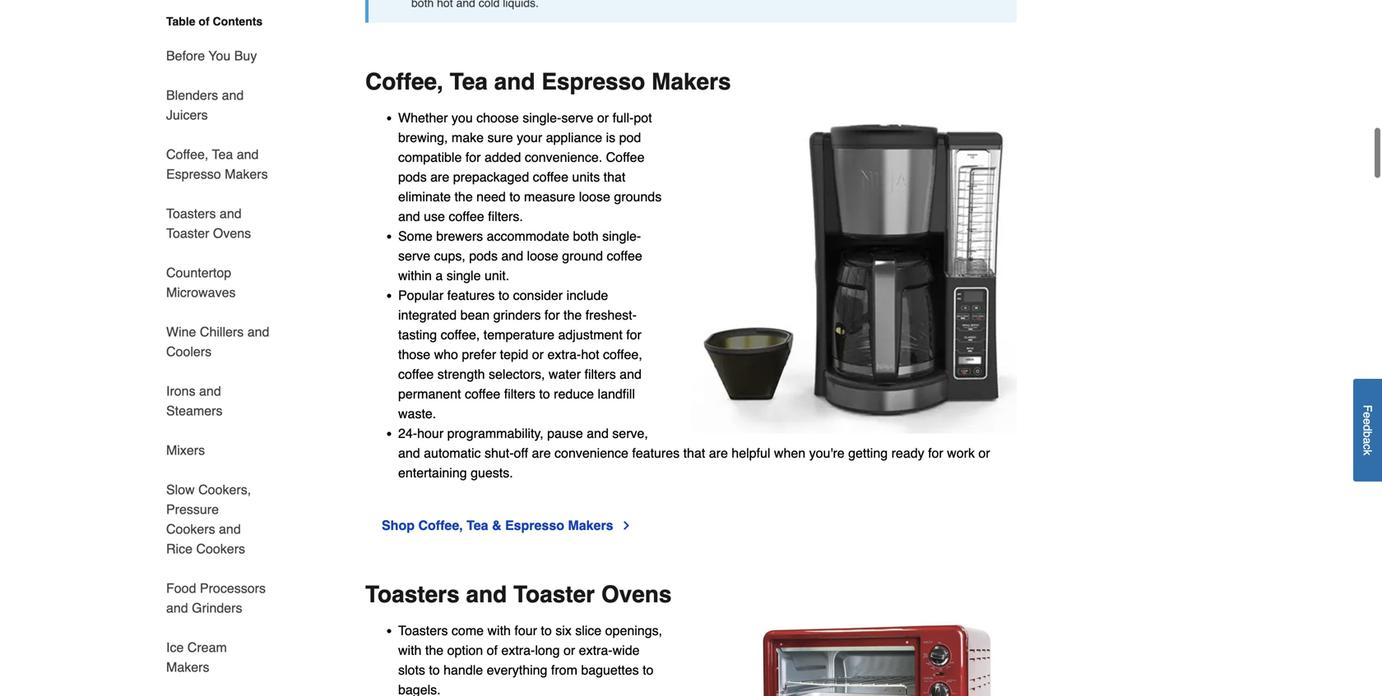 Task type: locate. For each thing, give the bounding box(es) containing it.
0 vertical spatial loose
[[579, 189, 610, 204]]

and inside wine chillers and coolers
[[247, 325, 269, 340]]

integrated
[[398, 308, 457, 323]]

toasters down coffee, tea and espresso makers link
[[166, 206, 216, 221]]

0 vertical spatial espresso
[[541, 69, 645, 95]]

ovens
[[213, 226, 251, 241], [601, 582, 672, 608]]

1 vertical spatial single-
[[602, 229, 641, 244]]

for
[[465, 150, 481, 165], [545, 308, 560, 323], [626, 327, 642, 343], [928, 446, 943, 461]]

eliminate
[[398, 189, 451, 204]]

popular
[[398, 288, 444, 303]]

units
[[572, 170, 600, 185]]

slow cookers, pressure cookers and rice cookers link
[[166, 471, 270, 569]]

1 horizontal spatial pods
[[469, 248, 498, 264]]

brewing,
[[398, 130, 448, 145]]

food
[[166, 581, 196, 596]]

e up "b"
[[1361, 419, 1374, 425]]

to right slots
[[429, 663, 440, 678]]

1 vertical spatial coffee,
[[166, 147, 208, 162]]

1 vertical spatial filters
[[504, 387, 536, 402]]

to left six
[[541, 624, 552, 639]]

2 vertical spatial the
[[425, 643, 444, 659]]

single- up your
[[523, 110, 561, 125]]

coffee, right hot
[[603, 347, 642, 362]]

cookers up processors at the bottom
[[196, 542, 245, 557]]

and right chillers
[[247, 325, 269, 340]]

0 vertical spatial toaster
[[166, 226, 209, 241]]

and up some
[[398, 209, 420, 224]]

to right the baguettes
[[643, 663, 654, 678]]

and down food
[[166, 601, 188, 616]]

of right table
[[199, 15, 209, 28]]

your
[[517, 130, 542, 145]]

pressure
[[166, 502, 219, 517]]

0 vertical spatial toasters and toaster ovens
[[166, 206, 251, 241]]

the down include
[[564, 308, 582, 323]]

a up k
[[1361, 438, 1374, 445]]

table of contents element
[[146, 13, 270, 697]]

countertop microwaves link
[[166, 253, 270, 313]]

0 vertical spatial features
[[447, 288, 495, 303]]

irons
[[166, 384, 195, 399]]

1 horizontal spatial coffee, tea and espresso makers
[[365, 69, 731, 95]]

toasters and toaster ovens up countertop on the top of page
[[166, 206, 251, 241]]

serve
[[561, 110, 594, 125], [398, 248, 430, 264]]

juicers
[[166, 107, 208, 123]]

and right blenders
[[222, 88, 244, 103]]

use
[[424, 209, 445, 224]]

1 horizontal spatial with
[[487, 624, 511, 639]]

extra- up water
[[547, 347, 581, 362]]

those
[[398, 347, 430, 362]]

2 vertical spatial espresso
[[505, 518, 564, 534]]

are left helpful
[[709, 446, 728, 461]]

coffee, up whether
[[365, 69, 443, 95]]

1 vertical spatial espresso
[[166, 167, 221, 182]]

coffee, right shop
[[418, 518, 463, 534]]

0 horizontal spatial single-
[[523, 110, 561, 125]]

0 horizontal spatial of
[[199, 15, 209, 28]]

whether
[[398, 110, 448, 125]]

blenders
[[166, 88, 218, 103]]

prefer
[[462, 347, 496, 362]]

and up the convenience
[[587, 426, 609, 441]]

extra- up everything
[[501, 643, 535, 659]]

1 vertical spatial toasters and toaster ovens
[[365, 582, 672, 608]]

coffee,
[[441, 327, 480, 343], [603, 347, 642, 362]]

0 horizontal spatial ovens
[[213, 226, 251, 241]]

guests.
[[471, 466, 513, 481]]

off
[[514, 446, 528, 461]]

tea up you
[[450, 69, 488, 95]]

0 vertical spatial the
[[455, 189, 473, 204]]

0 vertical spatial of
[[199, 15, 209, 28]]

for left work
[[928, 446, 943, 461]]

irons and steamers
[[166, 384, 223, 419]]

countertop microwaves
[[166, 265, 236, 300]]

espresso up the full-
[[541, 69, 645, 95]]

1 vertical spatial coffee,
[[603, 347, 642, 362]]

coffee, tea and espresso makers up your
[[365, 69, 731, 95]]

filters.
[[488, 209, 523, 224]]

long
[[535, 643, 560, 659]]

1 horizontal spatial toasters and toaster ovens
[[365, 582, 672, 608]]

toasters and toaster ovens up four
[[365, 582, 672, 608]]

coffee, up who
[[441, 327, 480, 343]]

slice
[[575, 624, 602, 639]]

toaster up countertop on the top of page
[[166, 226, 209, 241]]

ovens up 'countertop microwaves' link
[[213, 226, 251, 241]]

0 horizontal spatial filters
[[504, 387, 536, 402]]

chevron right image
[[620, 520, 633, 533]]

convenience
[[555, 446, 628, 461]]

filters down hot
[[585, 367, 616, 382]]

2 horizontal spatial the
[[564, 308, 582, 323]]

the left "need"
[[455, 189, 473, 204]]

0 vertical spatial pods
[[398, 170, 427, 185]]

baguettes
[[581, 663, 639, 678]]

0 vertical spatial coffee,
[[365, 69, 443, 95]]

filters
[[585, 367, 616, 382], [504, 387, 536, 402]]

microwaves
[[166, 285, 236, 300]]

or right work
[[979, 446, 990, 461]]

a down "cups,"
[[435, 268, 443, 283]]

handle
[[444, 663, 483, 678]]

blenders and juicers
[[166, 88, 244, 123]]

1 horizontal spatial a
[[1361, 438, 1374, 445]]

0 vertical spatial coffee,
[[441, 327, 480, 343]]

a red retro toaster oven. image
[[691, 622, 1017, 697]]

espresso up the toasters and toaster ovens "link"
[[166, 167, 221, 182]]

with up slots
[[398, 643, 422, 659]]

serve up appliance
[[561, 110, 594, 125]]

tea
[[450, 69, 488, 95], [212, 147, 233, 162], [467, 518, 488, 534]]

1 vertical spatial tea
[[212, 147, 233, 162]]

2 vertical spatial toasters
[[398, 624, 448, 639]]

cookers,
[[198, 483, 251, 498]]

0 vertical spatial that
[[604, 170, 626, 185]]

that down "coffee"
[[604, 170, 626, 185]]

f e e d b a c k button
[[1353, 379, 1382, 482]]

or
[[597, 110, 609, 125], [532, 347, 544, 362], [979, 446, 990, 461], [564, 643, 575, 659]]

serve up within
[[398, 248, 430, 264]]

toasters inside the toasters come with four to six slice openings, with the option of extra-long or extra-wide slots to handle everything from baguettes to bagels.
[[398, 624, 448, 639]]

cream
[[187, 640, 227, 656]]

cookers down pressure
[[166, 522, 215, 537]]

0 vertical spatial toasters
[[166, 206, 216, 221]]

coffee, down juicers
[[166, 147, 208, 162]]

table
[[166, 15, 195, 28]]

1 vertical spatial with
[[398, 643, 422, 659]]

prepackaged
[[453, 170, 529, 185]]

makers down ice
[[166, 660, 209, 675]]

0 horizontal spatial that
[[604, 170, 626, 185]]

tea left '&'
[[467, 518, 488, 534]]

and up steamers
[[199, 384, 221, 399]]

or up from
[[564, 643, 575, 659]]

0 horizontal spatial the
[[425, 643, 444, 659]]

single- right both
[[602, 229, 641, 244]]

for down "freshest-"
[[626, 327, 642, 343]]

f e e d b a c k
[[1361, 406, 1374, 456]]

that
[[604, 170, 626, 185], [683, 446, 705, 461]]

wide
[[613, 643, 640, 659]]

of inside the toasters come with four to six slice openings, with the option of extra-long or extra-wide slots to handle everything from baguettes to bagels.
[[487, 643, 498, 659]]

loose down units
[[579, 189, 610, 204]]

of right option
[[487, 643, 498, 659]]

ice
[[166, 640, 184, 656]]

a inside button
[[1361, 438, 1374, 445]]

1 vertical spatial loose
[[527, 248, 558, 264]]

ovens up 'openings,'
[[601, 582, 672, 608]]

from
[[551, 663, 577, 678]]

tea down blenders and juicers "link"
[[212, 147, 233, 162]]

d
[[1361, 425, 1374, 432]]

tea inside table of contents element
[[212, 147, 233, 162]]

features down "serve,"
[[632, 446, 680, 461]]

bagels.
[[398, 683, 441, 697]]

the inside the toasters come with four to six slice openings, with the option of extra-long or extra-wide slots to handle everything from baguettes to bagels.
[[425, 643, 444, 659]]

pods up 'eliminate'
[[398, 170, 427, 185]]

the up slots
[[425, 643, 444, 659]]

and down blenders and juicers "link"
[[237, 147, 259, 162]]

0 vertical spatial ovens
[[213, 226, 251, 241]]

espresso right '&'
[[505, 518, 564, 534]]

e up d
[[1361, 413, 1374, 419]]

coffee right ground
[[607, 248, 642, 264]]

ovens inside "link"
[[213, 226, 251, 241]]

filters down selectors,
[[504, 387, 536, 402]]

0 vertical spatial filters
[[585, 367, 616, 382]]

or left the full-
[[597, 110, 609, 125]]

work
[[947, 446, 975, 461]]

toasters up come
[[365, 582, 460, 608]]

features up the bean
[[447, 288, 495, 303]]

and down 24-
[[398, 446, 420, 461]]

blenders and juicers link
[[166, 76, 270, 135]]

that left helpful
[[683, 446, 705, 461]]

1 horizontal spatial that
[[683, 446, 705, 461]]

1 vertical spatial of
[[487, 643, 498, 659]]

are down the compatible
[[430, 170, 449, 185]]

and down coffee, tea and espresso makers link
[[220, 206, 242, 221]]

0 horizontal spatial toaster
[[166, 226, 209, 241]]

makers up the toasters and toaster ovens "link"
[[225, 167, 268, 182]]

features
[[447, 288, 495, 303], [632, 446, 680, 461]]

0 vertical spatial with
[[487, 624, 511, 639]]

0 horizontal spatial coffee, tea and espresso makers
[[166, 147, 268, 182]]

and
[[494, 69, 535, 95], [222, 88, 244, 103], [237, 147, 259, 162], [220, 206, 242, 221], [398, 209, 420, 224], [501, 248, 523, 264], [247, 325, 269, 340], [620, 367, 642, 382], [199, 384, 221, 399], [587, 426, 609, 441], [398, 446, 420, 461], [219, 522, 241, 537], [466, 582, 507, 608], [166, 601, 188, 616]]

measure
[[524, 189, 575, 204]]

pods up unit.
[[469, 248, 498, 264]]

1 vertical spatial serve
[[398, 248, 430, 264]]

or right tepid
[[532, 347, 544, 362]]

espresso
[[541, 69, 645, 95], [166, 167, 221, 182], [505, 518, 564, 534]]

1 horizontal spatial toaster
[[513, 582, 595, 608]]

and up "landfill"
[[620, 367, 642, 382]]

toasters and toaster ovens
[[166, 206, 251, 241], [365, 582, 672, 608]]

with left four
[[487, 624, 511, 639]]

0 horizontal spatial serve
[[398, 248, 430, 264]]

0 vertical spatial serve
[[561, 110, 594, 125]]

and down cookers,
[[219, 522, 241, 537]]

table of contents
[[166, 15, 263, 28]]

loose down accommodate
[[527, 248, 558, 264]]

1 vertical spatial coffee, tea and espresso makers
[[166, 147, 268, 182]]

espresso inside shop coffee, tea & espresso makers link
[[505, 518, 564, 534]]

1 horizontal spatial ovens
[[601, 582, 672, 608]]

0 vertical spatial a
[[435, 268, 443, 283]]

reduce
[[554, 387, 594, 402]]

mixers link
[[166, 431, 205, 471]]

toasters up slots
[[398, 624, 448, 639]]

shut-
[[485, 446, 514, 461]]

1 horizontal spatial of
[[487, 643, 498, 659]]

2 vertical spatial coffee,
[[418, 518, 463, 534]]

strength
[[437, 367, 485, 382]]

coffee, tea and espresso makers inside table of contents element
[[166, 147, 268, 182]]

coffee, tea and espresso makers down juicers
[[166, 147, 268, 182]]

0 horizontal spatial coffee,
[[441, 327, 480, 343]]

0 horizontal spatial toasters and toaster ovens
[[166, 206, 251, 241]]

toaster up six
[[513, 582, 595, 608]]

1 horizontal spatial single-
[[602, 229, 641, 244]]

when
[[774, 446, 806, 461]]

0 vertical spatial tea
[[450, 69, 488, 95]]

2 e from the top
[[1361, 419, 1374, 425]]

0 horizontal spatial pods
[[398, 170, 427, 185]]

grinders
[[192, 601, 242, 616]]

1 vertical spatial a
[[1361, 438, 1374, 445]]

are right off
[[532, 446, 551, 461]]

0 horizontal spatial a
[[435, 268, 443, 283]]

shop coffee, tea & espresso makers link
[[382, 516, 633, 536]]

1 vertical spatial features
[[632, 446, 680, 461]]

unit.
[[485, 268, 509, 283]]

and inside blenders and juicers
[[222, 88, 244, 103]]

with
[[487, 624, 511, 639], [398, 643, 422, 659]]



Task type: vqa. For each thing, say whether or not it's contained in the screenshot.
Luxury Vinyl Plank link
no



Task type: describe. For each thing, give the bounding box(es) containing it.
and inside 'toasters and toaster ovens'
[[220, 206, 242, 221]]

convenience.
[[525, 150, 602, 165]]

water
[[549, 367, 581, 382]]

wine chillers and coolers
[[166, 325, 269, 360]]

a inside whether you choose single-serve or full-pot brewing, make sure your appliance is pod compatible for added convenience. coffee pods are prepackaged coffee units that eliminate the need to measure loose grounds and use coffee filters. some brewers accommodate both single- serve cups, pods and loose ground coffee within a single unit. popular features to consider include integrated bean grinders for the freshest- tasting coffee, temperature adjustment for those who prefer tepid or extra-hot coffee, coffee strength selectors, water filters and permanent coffee filters to reduce landfill waste. 24-hour programmability, pause and serve, and automatic shut-off are convenience features that are helpful when you're getting ready for work or entertaining guests.
[[435, 268, 443, 283]]

brewers
[[436, 229, 483, 244]]

pod
[[619, 130, 641, 145]]

a black ninja coffee maker. image
[[691, 108, 1017, 434]]

you
[[452, 110, 473, 125]]

coffee, tea and espresso makers link
[[166, 135, 270, 194]]

extra- down slice
[[579, 643, 613, 659]]

extra- inside whether you choose single-serve or full-pot brewing, make sure your appliance is pod compatible for added convenience. coffee pods are prepackaged coffee units that eliminate the need to measure loose grounds and use coffee filters. some brewers accommodate both single- serve cups, pods and loose ground coffee within a single unit. popular features to consider include integrated bean grinders for the freshest- tasting coffee, temperature adjustment for those who prefer tepid or extra-hot coffee, coffee strength selectors, water filters and permanent coffee filters to reduce landfill waste. 24-hour programmability, pause and serve, and automatic shut-off are convenience features that are helpful when you're getting ready for work or entertaining guests.
[[547, 347, 581, 362]]

six
[[555, 624, 572, 639]]

single
[[446, 268, 481, 283]]

added
[[485, 150, 521, 165]]

coolers
[[166, 344, 212, 360]]

ice cream makers link
[[166, 629, 270, 688]]

hot
[[581, 347, 599, 362]]

2 horizontal spatial are
[[709, 446, 728, 461]]

steamers
[[166, 404, 223, 419]]

pot
[[634, 110, 652, 125]]

entertaining
[[398, 466, 467, 481]]

coffee
[[606, 150, 645, 165]]

1 vertical spatial the
[[564, 308, 582, 323]]

tasting
[[398, 327, 437, 343]]

contents
[[213, 15, 263, 28]]

slots
[[398, 663, 425, 678]]

choose
[[476, 110, 519, 125]]

temperature
[[484, 327, 555, 343]]

1 horizontal spatial are
[[532, 446, 551, 461]]

to up filters.
[[509, 189, 520, 204]]

0 horizontal spatial with
[[398, 643, 422, 659]]

permanent
[[398, 387, 461, 402]]

getting
[[848, 446, 888, 461]]

you're
[[809, 446, 845, 461]]

toasters come with four to six slice openings, with the option of extra-long or extra-wide slots to handle everything from baguettes to bagels.
[[398, 624, 662, 697]]

for down 'make'
[[465, 150, 481, 165]]

tepid
[[500, 347, 528, 362]]

sure
[[487, 130, 513, 145]]

0 horizontal spatial features
[[447, 288, 495, 303]]

coffee down strength
[[465, 387, 500, 402]]

coffee up brewers
[[449, 209, 484, 224]]

0 horizontal spatial are
[[430, 170, 449, 185]]

coffee up measure at the top left
[[533, 170, 568, 185]]

2 vertical spatial tea
[[467, 518, 488, 534]]

1 vertical spatial toasters
[[365, 582, 460, 608]]

for down the consider
[[545, 308, 560, 323]]

24-
[[398, 426, 417, 441]]

openings,
[[605, 624, 662, 639]]

to down unit.
[[498, 288, 509, 303]]

espresso inside coffee, tea and espresso makers link
[[166, 167, 221, 182]]

serve,
[[612, 426, 648, 441]]

or inside the toasters come with four to six slice openings, with the option of extra-long or extra-wide slots to handle everything from baguettes to bagels.
[[564, 643, 575, 659]]

and up the choose
[[494, 69, 535, 95]]

who
[[434, 347, 458, 362]]

irons and steamers link
[[166, 372, 270, 431]]

1 vertical spatial ovens
[[601, 582, 672, 608]]

toasters and toaster ovens inside the toasters and toaster ovens "link"
[[166, 206, 251, 241]]

is
[[606, 130, 615, 145]]

1 horizontal spatial coffee,
[[603, 347, 642, 362]]

1 vertical spatial cookers
[[196, 542, 245, 557]]

1 vertical spatial that
[[683, 446, 705, 461]]

automatic
[[424, 446, 481, 461]]

make
[[452, 130, 484, 145]]

0 vertical spatial single-
[[523, 110, 561, 125]]

1 e from the top
[[1361, 413, 1374, 419]]

makers up pot
[[652, 69, 731, 95]]

landfill
[[598, 387, 635, 402]]

makers inside the ice cream makers
[[166, 660, 209, 675]]

everything
[[487, 663, 547, 678]]

processors
[[200, 581, 266, 596]]

0 vertical spatial coffee, tea and espresso makers
[[365, 69, 731, 95]]

wine chillers and coolers link
[[166, 313, 270, 372]]

slow cookers, pressure cookers and rice cookers
[[166, 483, 251, 557]]

ready
[[891, 446, 924, 461]]

1 vertical spatial pods
[[469, 248, 498, 264]]

and inside coffee, tea and espresso makers
[[237, 147, 259, 162]]

come
[[452, 624, 484, 639]]

&
[[492, 518, 501, 534]]

option
[[447, 643, 483, 659]]

adjustment
[[558, 327, 623, 343]]

accommodate
[[487, 229, 569, 244]]

1 horizontal spatial features
[[632, 446, 680, 461]]

0 horizontal spatial loose
[[527, 248, 558, 264]]

and inside food processors and grinders
[[166, 601, 188, 616]]

and up come
[[466, 582, 507, 608]]

before
[[166, 48, 205, 63]]

whether you choose single-serve or full-pot brewing, make sure your appliance is pod compatible for added convenience. coffee pods are prepackaged coffee units that eliminate the need to measure loose grounds and use coffee filters. some brewers accommodate both single- serve cups, pods and loose ground coffee within a single unit. popular features to consider include integrated bean grinders for the freshest- tasting coffee, temperature adjustment for those who prefer tepid or extra-hot coffee, coffee strength selectors, water filters and permanent coffee filters to reduce landfill waste. 24-hour programmability, pause and serve, and automatic shut-off are convenience features that are helpful when you're getting ready for work or entertaining guests.
[[398, 110, 990, 481]]

include
[[566, 288, 608, 303]]

some
[[398, 229, 433, 244]]

chillers
[[200, 325, 244, 340]]

before you buy link
[[166, 36, 257, 76]]

freshest-
[[586, 308, 637, 323]]

f
[[1361, 406, 1374, 413]]

and up unit.
[[501, 248, 523, 264]]

need
[[476, 189, 506, 204]]

four
[[514, 624, 537, 639]]

b
[[1361, 432, 1374, 438]]

1 horizontal spatial filters
[[585, 367, 616, 382]]

shop
[[382, 518, 415, 534]]

0 vertical spatial cookers
[[166, 522, 215, 537]]

rice
[[166, 542, 193, 557]]

full-
[[613, 110, 634, 125]]

makers left chevron right image
[[568, 518, 613, 534]]

slow
[[166, 483, 195, 498]]

helpful
[[732, 446, 770, 461]]

food processors and grinders link
[[166, 569, 270, 629]]

toasters inside "link"
[[166, 206, 216, 221]]

toaster inside 'toasters and toaster ovens'
[[166, 226, 209, 241]]

1 horizontal spatial loose
[[579, 189, 610, 204]]

coffee, inside coffee, tea and espresso makers
[[166, 147, 208, 162]]

1 horizontal spatial the
[[455, 189, 473, 204]]

grinders
[[493, 308, 541, 323]]

waste.
[[398, 406, 436, 422]]

before you buy
[[166, 48, 257, 63]]

1 horizontal spatial serve
[[561, 110, 594, 125]]

to down water
[[539, 387, 550, 402]]

buy
[[234, 48, 257, 63]]

and inside slow cookers, pressure cookers and rice cookers
[[219, 522, 241, 537]]

appliance
[[546, 130, 602, 145]]

1 vertical spatial toaster
[[513, 582, 595, 608]]

you
[[209, 48, 231, 63]]

shop coffee, tea & espresso makers
[[382, 518, 613, 534]]

and inside irons and steamers
[[199, 384, 221, 399]]

food processors and grinders
[[166, 581, 266, 616]]

grounds
[[614, 189, 662, 204]]

compatible
[[398, 150, 462, 165]]

coffee down those
[[398, 367, 434, 382]]



